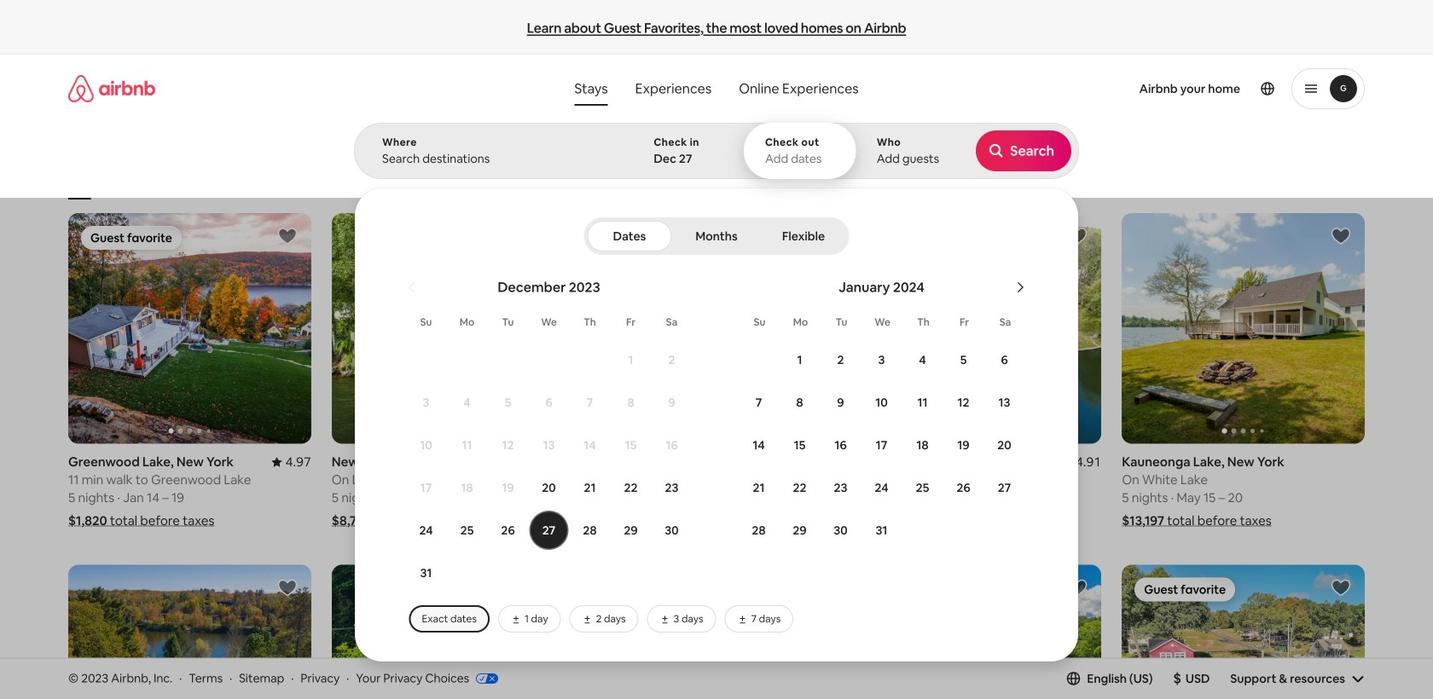 Task type: describe. For each thing, give the bounding box(es) containing it.
add to wishlist: kauneonga lake, new york image
[[1331, 226, 1351, 247]]

4.97 out of 5 average rating image
[[272, 454, 311, 470]]

4.91 out of 5 average rating image
[[1062, 454, 1101, 470]]

add to wishlist: greenwood lake, new york image
[[277, 226, 298, 247]]

add to wishlist: lake huntington, new york image
[[1331, 578, 1351, 598]]

profile element
[[887, 55, 1365, 123]]

add to wishlist: middlefield, connecticut image
[[1067, 226, 1088, 247]]



Task type: locate. For each thing, give the bounding box(es) containing it.
calendar application
[[375, 260, 1433, 599]]

Search destinations field
[[382, 151, 605, 166]]

tab list
[[587, 218, 846, 255]]

tab panel
[[354, 123, 1433, 662]]

add to wishlist: swan lake, new york image
[[277, 578, 298, 598]]

add to wishlist: callicoon, new york image
[[804, 226, 824, 247]]

what can we help you find? tab list
[[561, 72, 725, 106]]

switch
[[1320, 156, 1350, 177]]

None search field
[[354, 55, 1433, 662]]

group
[[68, 133, 1072, 200], [68, 213, 311, 444], [332, 213, 575, 444], [595, 213, 838, 444], [858, 213, 1101, 444], [1122, 213, 1365, 444], [68, 565, 311, 699], [332, 565, 575, 699], [595, 565, 838, 699], [858, 565, 1101, 699], [1122, 565, 1365, 699]]

add to wishlist: hortonville, new york image
[[1067, 578, 1088, 598]]



Task type: vqa. For each thing, say whether or not it's contained in the screenshot.
500 km button
no



